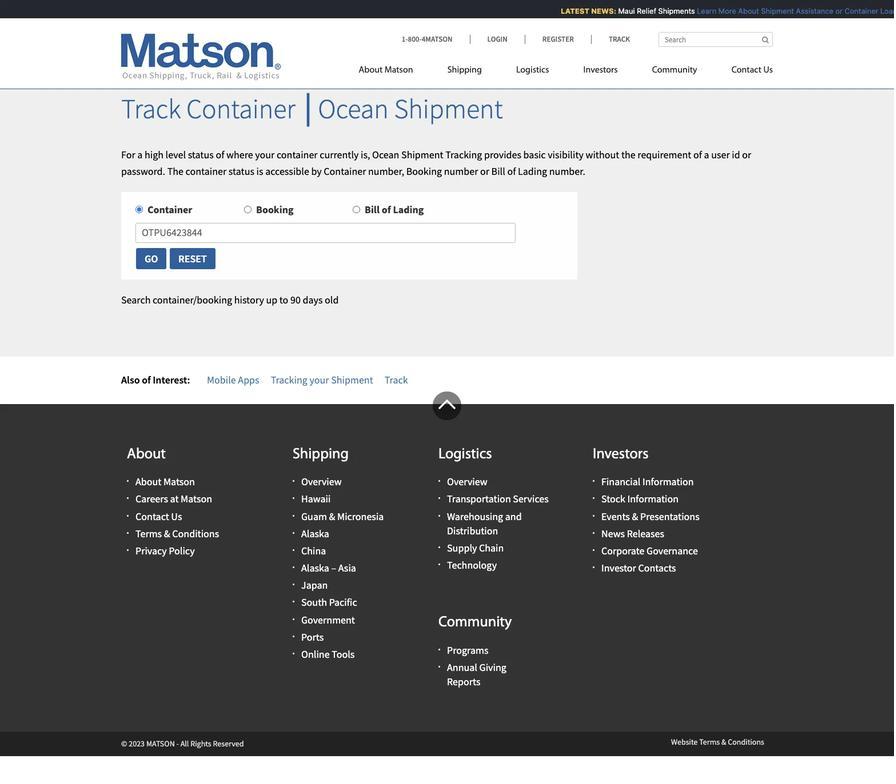 Task type: describe. For each thing, give the bounding box(es) containing it.
events & presentations link
[[602, 510, 700, 523]]

tracking your shipment link
[[271, 373, 373, 387]]

at
[[170, 493, 179, 506]]

contact inside about matson careers at matson contact us terms & conditions privacy policy
[[136, 510, 169, 523]]

news
[[602, 527, 625, 541]]

ports link
[[302, 631, 324, 644]]

investors inside the "top menu" navigation
[[584, 66, 618, 75]]

conditions inside about matson careers at matson contact us terms & conditions privacy policy
[[172, 527, 219, 541]]

0 horizontal spatial shipping
[[293, 447, 349, 463]]

terms inside about matson careers at matson contact us terms & conditions privacy policy
[[136, 527, 162, 541]]

guam & micronesia link
[[302, 510, 384, 523]]

high
[[145, 148, 164, 161]]

also
[[121, 373, 140, 387]]

of left where
[[216, 148, 225, 161]]

Container radio
[[136, 206, 143, 214]]

register link
[[525, 34, 592, 44]]

of left user at the right of page
[[694, 148, 703, 161]]

warehousing and distribution link
[[447, 510, 522, 538]]

1 horizontal spatial or
[[743, 148, 752, 161]]

4matson
[[422, 34, 453, 44]]

alaska link
[[302, 527, 329, 541]]

terms & conditions link
[[136, 527, 219, 541]]

1 vertical spatial contact us link
[[136, 510, 182, 523]]

accessible
[[266, 165, 309, 178]]

container left the loans
[[840, 6, 874, 15]]

2 alaska from the top
[[302, 562, 329, 575]]

0 vertical spatial status
[[188, 148, 214, 161]]

bill inside for a high level status of where your container currently is, ocean shipment tracking provides basic visibility without the requirement of a user id or password. the container status is accessible by container number, booking number or bill of lading number.
[[492, 165, 506, 178]]

by
[[311, 165, 322, 178]]

logistics inside the "top menu" navigation
[[517, 66, 550, 75]]

website
[[672, 738, 698, 748]]

shipping inside the "top menu" navigation
[[448, 66, 482, 75]]

mobile apps
[[207, 373, 260, 387]]

apps
[[238, 373, 260, 387]]

up
[[266, 294, 278, 307]]

of down provides
[[508, 165, 516, 178]]

Bill of Lading radio
[[353, 206, 360, 214]]

loans
[[876, 6, 895, 15]]

transportation services link
[[447, 493, 549, 506]]

login
[[488, 34, 508, 44]]

supply
[[447, 542, 477, 555]]

logistics inside footer
[[439, 447, 492, 463]]

user
[[712, 148, 730, 161]]

the
[[167, 165, 184, 178]]

news:
[[587, 6, 612, 15]]

all
[[181, 739, 189, 750]]

corporate
[[602, 545, 645, 558]]

online tools link
[[302, 648, 355, 661]]

number
[[444, 165, 479, 178]]

community inside footer
[[439, 616, 512, 631]]

‐
[[176, 739, 179, 750]]

news releases link
[[602, 527, 665, 541]]

technology link
[[447, 559, 497, 572]]

2 horizontal spatial or
[[831, 6, 838, 15]]

login link
[[470, 34, 525, 44]]

careers
[[136, 493, 168, 506]]

about for about matson
[[359, 66, 383, 75]]

investor contacts link
[[602, 562, 677, 575]]

0 horizontal spatial track link
[[385, 373, 408, 387]]

1 vertical spatial information
[[628, 493, 679, 506]]

track for track container │ocean shipment
[[121, 92, 181, 126]]

about for about matson careers at matson contact us terms & conditions privacy policy
[[136, 476, 162, 489]]

1 a from the left
[[137, 148, 143, 161]]

contact inside the "top menu" navigation
[[732, 66, 762, 75]]

0 horizontal spatial booking
[[256, 203, 294, 216]]

micronesia
[[338, 510, 384, 523]]

is
[[257, 165, 264, 178]]

about matson link for careers at matson 'link'
[[136, 476, 195, 489]]

technology
[[447, 559, 497, 572]]

reports
[[447, 676, 481, 689]]

about matson link for shipping link
[[359, 60, 431, 84]]

track for the leftmost track 'link'
[[385, 373, 408, 387]]

2 vertical spatial or
[[481, 165, 490, 178]]

us inside about matson careers at matson contact us terms & conditions privacy policy
[[171, 510, 182, 523]]

provides
[[485, 148, 522, 161]]

programs link
[[447, 644, 489, 657]]

container right the container option
[[148, 203, 193, 216]]

is,
[[361, 148, 370, 161]]

container up where
[[187, 92, 296, 126]]

privacy
[[136, 545, 167, 558]]

tools
[[332, 648, 355, 661]]

hawaii
[[302, 493, 331, 506]]

0 vertical spatial track link
[[592, 34, 631, 44]]

bill of lading
[[365, 203, 424, 216]]

level
[[166, 148, 186, 161]]

Booking radio
[[244, 206, 252, 214]]

policy
[[169, 545, 195, 558]]

password.
[[121, 165, 165, 178]]

releases
[[627, 527, 665, 541]]

events
[[602, 510, 630, 523]]

2023 matson
[[129, 739, 175, 750]]

assistance
[[792, 6, 829, 15]]

& inside financial information stock information events & presentations news releases corporate governance investor contacts
[[632, 510, 639, 523]]

overview for hawaii
[[302, 476, 342, 489]]

and
[[506, 510, 522, 523]]

backtop image
[[433, 392, 462, 420]]

community inside the "top menu" navigation
[[653, 66, 698, 75]]

history
[[234, 294, 264, 307]]

guam
[[302, 510, 327, 523]]

overview for transportation
[[447, 476, 488, 489]]

search image
[[763, 36, 770, 43]]

supply chain link
[[447, 542, 504, 555]]

rights
[[191, 739, 212, 750]]

transportation
[[447, 493, 511, 506]]

basic
[[524, 148, 546, 161]]

financial information stock information events & presentations news releases corporate governance investor contacts
[[602, 476, 700, 575]]

where
[[227, 148, 253, 161]]

register
[[543, 34, 574, 44]]

matson for about matson careers at matson contact us terms & conditions privacy policy
[[164, 476, 195, 489]]

& right website
[[722, 738, 727, 748]]

90
[[291, 294, 301, 307]]



Task type: vqa. For each thing, say whether or not it's contained in the screenshot.
topmost the Applications
no



Task type: locate. For each thing, give the bounding box(es) containing it.
1 horizontal spatial contact
[[732, 66, 762, 75]]

0 vertical spatial us
[[764, 66, 774, 75]]

0 horizontal spatial about matson link
[[136, 476, 195, 489]]

0 horizontal spatial bill
[[365, 203, 380, 216]]

programs annual giving reports
[[447, 644, 507, 689]]

a
[[137, 148, 143, 161], [705, 148, 710, 161]]

booking left the number
[[407, 165, 442, 178]]

1 horizontal spatial us
[[764, 66, 774, 75]]

0 vertical spatial community
[[653, 66, 698, 75]]

1 vertical spatial lading
[[393, 203, 424, 216]]

0 vertical spatial track
[[609, 34, 631, 44]]

of right 'also'
[[142, 373, 151, 387]]

0 vertical spatial matson
[[385, 66, 413, 75]]

of right bill of lading radio at the top of page
[[382, 203, 391, 216]]

1 vertical spatial container
[[186, 165, 227, 178]]

& inside about matson careers at matson contact us terms & conditions privacy policy
[[164, 527, 170, 541]]

online
[[302, 648, 330, 661]]

0 horizontal spatial overview
[[302, 476, 342, 489]]

0 vertical spatial contact us link
[[715, 60, 774, 84]]

0 vertical spatial terms
[[136, 527, 162, 541]]

1 vertical spatial or
[[743, 148, 752, 161]]

0 vertical spatial your
[[255, 148, 275, 161]]

& right 'guam'
[[329, 510, 336, 523]]

1 horizontal spatial logistics
[[517, 66, 550, 75]]

contacts
[[639, 562, 677, 575]]

hawaii link
[[302, 493, 331, 506]]

chain
[[479, 542, 504, 555]]

0 horizontal spatial logistics
[[439, 447, 492, 463]]

matson down 1-
[[385, 66, 413, 75]]

investors inside footer
[[593, 447, 649, 463]]

container right the
[[186, 165, 227, 178]]

track container │ocean shipment
[[121, 92, 503, 126]]

&
[[329, 510, 336, 523], [632, 510, 639, 523], [164, 527, 170, 541], [722, 738, 727, 748]]

top menu navigation
[[359, 60, 774, 84]]

conditions
[[172, 527, 219, 541], [728, 738, 765, 748]]

0 vertical spatial contact
[[732, 66, 762, 75]]

privacy policy link
[[136, 545, 195, 558]]

0 vertical spatial container
[[277, 148, 318, 161]]

blue matson logo with ocean, shipping, truck, rail and logistics written beneath it. image
[[121, 34, 281, 81]]

1 horizontal spatial status
[[229, 165, 255, 178]]

bill right bill of lading radio at the top of page
[[365, 203, 380, 216]]

community down "search" search field
[[653, 66, 698, 75]]

tracking right apps
[[271, 373, 308, 387]]

us
[[764, 66, 774, 75], [171, 510, 182, 523]]

financial
[[602, 476, 641, 489]]

south pacific link
[[302, 596, 357, 610]]

1 horizontal spatial shipping
[[448, 66, 482, 75]]

1 vertical spatial matson
[[164, 476, 195, 489]]

a right for
[[137, 148, 143, 161]]

more
[[714, 6, 732, 15]]

footer
[[0, 392, 895, 757]]

logistics up transportation
[[439, 447, 492, 463]]

1 vertical spatial us
[[171, 510, 182, 523]]

your
[[255, 148, 275, 161], [310, 373, 329, 387]]

Search search field
[[659, 32, 774, 47]]

2 horizontal spatial track
[[609, 34, 631, 44]]

1 horizontal spatial track
[[385, 373, 408, 387]]

1 vertical spatial community
[[439, 616, 512, 631]]

1 vertical spatial tracking
[[271, 373, 308, 387]]

0 horizontal spatial us
[[171, 510, 182, 523]]

or right assistance
[[831, 6, 838, 15]]

1 horizontal spatial container
[[277, 148, 318, 161]]

booking
[[407, 165, 442, 178], [256, 203, 294, 216]]

1 overview from the left
[[302, 476, 342, 489]]

0 vertical spatial shipping
[[448, 66, 482, 75]]

visibility
[[548, 148, 584, 161]]

overview link up transportation
[[447, 476, 488, 489]]

& up privacy policy link
[[164, 527, 170, 541]]

investors down register link
[[584, 66, 618, 75]]

0 horizontal spatial terms
[[136, 527, 162, 541]]

ocean
[[372, 148, 400, 161]]

bill down provides
[[492, 165, 506, 178]]

1 horizontal spatial booking
[[407, 165, 442, 178]]

latest news: maui relief shipments learn more about shipment assistance or container loans
[[556, 6, 895, 15]]

matson up at
[[164, 476, 195, 489]]

track for top track 'link'
[[609, 34, 631, 44]]

the
[[622, 148, 636, 161]]

terms right website
[[700, 738, 720, 748]]

1 horizontal spatial lading
[[518, 165, 548, 178]]

0 horizontal spatial status
[[188, 148, 214, 161]]

1 vertical spatial investors
[[593, 447, 649, 463]]

old
[[325, 294, 339, 307]]

1 vertical spatial terms
[[700, 738, 720, 748]]

careers at matson link
[[136, 493, 212, 506]]

800-
[[408, 34, 422, 44]]

information up the stock information link
[[643, 476, 694, 489]]

information up events & presentations link
[[628, 493, 679, 506]]

& up news releases link
[[632, 510, 639, 523]]

0 vertical spatial investors
[[584, 66, 618, 75]]

©
[[121, 739, 127, 750]]

alaska – asia link
[[302, 562, 356, 575]]

maui
[[614, 6, 631, 15]]

matson inside about matson 'link'
[[385, 66, 413, 75]]

0 horizontal spatial contact us link
[[136, 510, 182, 523]]

stock information link
[[602, 493, 679, 506]]

mobile
[[207, 373, 236, 387]]

about inside about matson careers at matson contact us terms & conditions privacy policy
[[136, 476, 162, 489]]

us down search image
[[764, 66, 774, 75]]

–
[[331, 562, 336, 575]]

overview link for shipping
[[302, 476, 342, 489]]

about matson link down 1-
[[359, 60, 431, 84]]

your inside for a high level status of where your container currently is, ocean shipment tracking provides basic visibility without the requirement of a user id or password. the container status is accessible by container number, booking number or bill of lading number.
[[255, 148, 275, 161]]

1 vertical spatial track
[[121, 92, 181, 126]]

1 horizontal spatial a
[[705, 148, 710, 161]]

1 horizontal spatial about matson link
[[359, 60, 431, 84]]

0 horizontal spatial container
[[186, 165, 227, 178]]

matson right at
[[181, 493, 212, 506]]

investor
[[602, 562, 637, 575]]

2 overview link from the left
[[447, 476, 488, 489]]

about matson
[[359, 66, 413, 75]]

1 horizontal spatial terms
[[700, 738, 720, 748]]

0 vertical spatial information
[[643, 476, 694, 489]]

1 vertical spatial alaska
[[302, 562, 329, 575]]

overview inside overview transportation services warehousing and distribution supply chain technology
[[447, 476, 488, 489]]

for
[[121, 148, 135, 161]]

services
[[513, 493, 549, 506]]

tracking up the number
[[446, 148, 483, 161]]

0 horizontal spatial or
[[481, 165, 490, 178]]

1 horizontal spatial community
[[653, 66, 698, 75]]

status down where
[[229, 165, 255, 178]]

china
[[302, 545, 326, 558]]

days
[[303, 294, 323, 307]]

booking right booking radio on the left of page
[[256, 203, 294, 216]]

1 horizontal spatial bill
[[492, 165, 506, 178]]

terms up privacy
[[136, 527, 162, 541]]

alaska up japan
[[302, 562, 329, 575]]

2 vertical spatial matson
[[181, 493, 212, 506]]

website terms & conditions link
[[672, 738, 765, 748]]

us inside the "top menu" navigation
[[764, 66, 774, 75]]

1 vertical spatial status
[[229, 165, 255, 178]]

container inside for a high level status of where your container currently is, ocean shipment tracking provides basic visibility without the requirement of a user id or password. the container status is accessible by container number, booking number or bill of lading number.
[[324, 165, 366, 178]]

0 vertical spatial about matson link
[[359, 60, 431, 84]]

or right the number
[[481, 165, 490, 178]]

1 horizontal spatial contact us link
[[715, 60, 774, 84]]

1 horizontal spatial overview
[[447, 476, 488, 489]]

governance
[[647, 545, 698, 558]]

contact us link
[[715, 60, 774, 84], [136, 510, 182, 523]]

latest
[[556, 6, 585, 15]]

tracking your shipment
[[271, 373, 373, 387]]

1 vertical spatial your
[[310, 373, 329, 387]]

status right level
[[188, 148, 214, 161]]

about matson careers at matson contact us terms & conditions privacy policy
[[136, 476, 219, 558]]

overview up hawaii link
[[302, 476, 342, 489]]

overview link for logistics
[[447, 476, 488, 489]]

overview link up hawaii link
[[302, 476, 342, 489]]

0 horizontal spatial community
[[439, 616, 512, 631]]

lading
[[518, 165, 548, 178], [393, 203, 424, 216]]

0 horizontal spatial lading
[[393, 203, 424, 216]]

container/booking
[[153, 294, 232, 307]]

about for about
[[127, 447, 166, 463]]

or right id
[[743, 148, 752, 161]]

container up accessible
[[277, 148, 318, 161]]

contact us link down the careers
[[136, 510, 182, 523]]

investors up financial
[[593, 447, 649, 463]]

0 horizontal spatial a
[[137, 148, 143, 161]]

contact down "search" search field
[[732, 66, 762, 75]]

also of interest:
[[121, 373, 190, 387]]

bill
[[492, 165, 506, 178], [365, 203, 380, 216]]

0 vertical spatial conditions
[[172, 527, 219, 541]]

overview up transportation
[[447, 476, 488, 489]]

0 vertical spatial alaska
[[302, 527, 329, 541]]

matson for about matson
[[385, 66, 413, 75]]

logistics down register link
[[517, 66, 550, 75]]

0 horizontal spatial your
[[255, 148, 275, 161]]

1 vertical spatial conditions
[[728, 738, 765, 748]]

south
[[302, 596, 327, 610]]

0 vertical spatial bill
[[492, 165, 506, 178]]

1 horizontal spatial track link
[[592, 34, 631, 44]]

1 vertical spatial about matson link
[[136, 476, 195, 489]]

0 vertical spatial booking
[[407, 165, 442, 178]]

giving
[[480, 661, 507, 675]]

about matson link up careers at matson 'link'
[[136, 476, 195, 489]]

alaska down 'guam'
[[302, 527, 329, 541]]

1 vertical spatial contact
[[136, 510, 169, 523]]

0 vertical spatial or
[[831, 6, 838, 15]]

mobile apps link
[[207, 373, 260, 387]]

Enter Container # text field
[[136, 223, 516, 243]]

0 horizontal spatial track
[[121, 92, 181, 126]]

0 vertical spatial lading
[[518, 165, 548, 178]]

about inside 'link'
[[359, 66, 383, 75]]

1 vertical spatial track link
[[385, 373, 408, 387]]

programs
[[447, 644, 489, 657]]

container down 'currently'
[[324, 165, 366, 178]]

1 overview link from the left
[[302, 476, 342, 489]]

contact down the careers
[[136, 510, 169, 523]]

ports
[[302, 631, 324, 644]]

shipment inside for a high level status of where your container currently is, ocean shipment tracking provides basic visibility without the requirement of a user id or password. the container status is accessible by container number, booking number or bill of lading number.
[[402, 148, 444, 161]]

2 vertical spatial track
[[385, 373, 408, 387]]

community up programs link at the bottom of the page
[[439, 616, 512, 631]]

1 alaska from the top
[[302, 527, 329, 541]]

a left user at the right of page
[[705, 148, 710, 161]]

None search field
[[659, 32, 774, 47]]

lading down basic
[[518, 165, 548, 178]]

1 vertical spatial shipping
[[293, 447, 349, 463]]

shipping down the 4matson
[[448, 66, 482, 75]]

footer containing about
[[0, 392, 895, 757]]

& inside the overview hawaii guam & micronesia alaska china alaska – asia japan south pacific government ports online tools
[[329, 510, 336, 523]]

0 vertical spatial logistics
[[517, 66, 550, 75]]

currently
[[320, 148, 359, 161]]

1-800-4matson
[[402, 34, 453, 44]]

1 vertical spatial bill
[[365, 203, 380, 216]]

number.
[[550, 165, 586, 178]]

0 horizontal spatial overview link
[[302, 476, 342, 489]]

1 horizontal spatial overview link
[[447, 476, 488, 489]]

booking inside for a high level status of where your container currently is, ocean shipment tracking provides basic visibility without the requirement of a user id or password. the container status is accessible by container number, booking number or bill of lading number.
[[407, 165, 442, 178]]

community
[[653, 66, 698, 75], [439, 616, 512, 631]]

None button
[[136, 248, 167, 270], [169, 248, 216, 270], [136, 248, 167, 270], [169, 248, 216, 270]]

investors link
[[567, 60, 635, 84]]

shipment
[[757, 6, 790, 15], [394, 92, 503, 126], [402, 148, 444, 161], [331, 373, 373, 387]]

without
[[586, 148, 620, 161]]

lading inside for a high level status of where your container currently is, ocean shipment tracking provides basic visibility without the requirement of a user id or password. the container status is accessible by container number, booking number or bill of lading number.
[[518, 165, 548, 178]]

lading down number,
[[393, 203, 424, 216]]

government
[[302, 614, 355, 627]]

1 vertical spatial booking
[[256, 203, 294, 216]]

1 vertical spatial logistics
[[439, 447, 492, 463]]

community link
[[635, 60, 715, 84]]

0 horizontal spatial conditions
[[172, 527, 219, 541]]

│ocean
[[301, 92, 389, 126]]

1 horizontal spatial conditions
[[728, 738, 765, 748]]

shipping up hawaii at the left of page
[[293, 447, 349, 463]]

0 horizontal spatial tracking
[[271, 373, 308, 387]]

id
[[733, 148, 741, 161]]

government link
[[302, 614, 355, 627]]

or
[[831, 6, 838, 15], [743, 148, 752, 161], [481, 165, 490, 178]]

presentations
[[641, 510, 700, 523]]

china link
[[302, 545, 326, 558]]

0 vertical spatial tracking
[[446, 148, 483, 161]]

tracking inside for a high level status of where your container currently is, ocean shipment tracking provides basic visibility without the requirement of a user id or password. the container status is accessible by container number, booking number or bill of lading number.
[[446, 148, 483, 161]]

about matson link
[[359, 60, 431, 84], [136, 476, 195, 489]]

distribution
[[447, 524, 499, 538]]

search
[[121, 294, 151, 307]]

financial information link
[[602, 476, 694, 489]]

us up terms & conditions link
[[171, 510, 182, 523]]

annual giving reports link
[[447, 661, 507, 689]]

overview inside the overview hawaii guam & micronesia alaska china alaska – asia japan south pacific government ports online tools
[[302, 476, 342, 489]]

website terms & conditions
[[672, 738, 765, 748]]

container
[[277, 148, 318, 161], [186, 165, 227, 178]]

search container/booking history up to 90 days old
[[121, 294, 339, 307]]

2 overview from the left
[[447, 476, 488, 489]]

1 horizontal spatial tracking
[[446, 148, 483, 161]]

contact us link down search image
[[715, 60, 774, 84]]

0 horizontal spatial contact
[[136, 510, 169, 523]]

1-800-4matson link
[[402, 34, 470, 44]]

1 horizontal spatial your
[[310, 373, 329, 387]]

2 a from the left
[[705, 148, 710, 161]]



